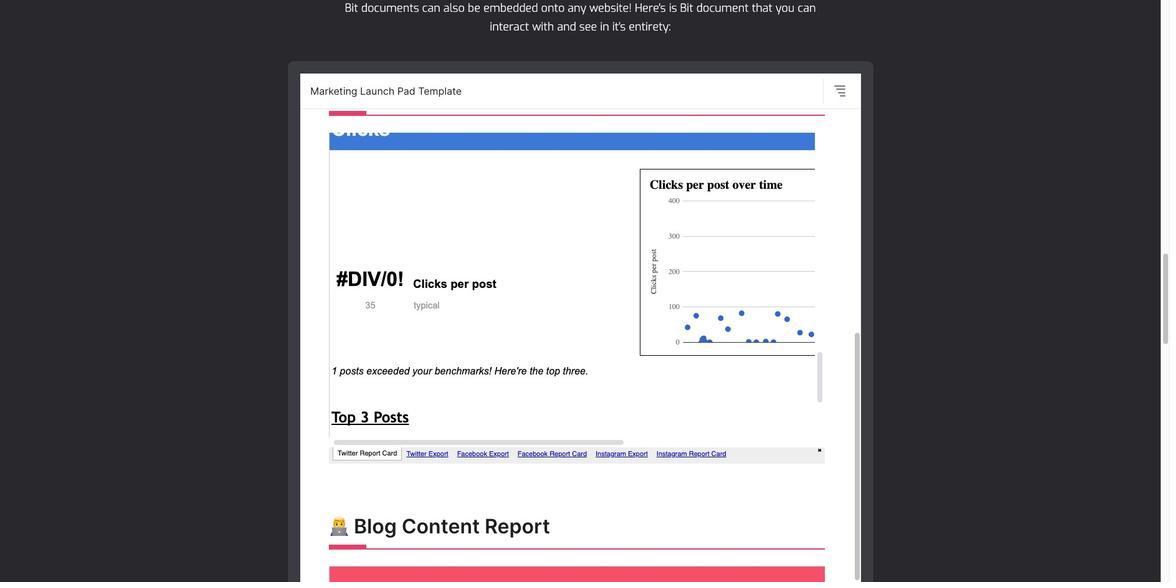 Task type: vqa. For each thing, say whether or not it's contained in the screenshot.
also
yes



Task type: locate. For each thing, give the bounding box(es) containing it.
interact
[[490, 19, 529, 34]]

1 horizontal spatial bit
[[680, 0, 694, 15]]

bit documents can also be embedded onto any website! here's is bit document that you can interact with and see in it's entirety:
[[345, 0, 816, 34]]

can left also
[[422, 0, 440, 15]]

2 can from the left
[[798, 0, 816, 15]]

onto
[[541, 0, 565, 15]]

that
[[752, 0, 773, 15]]

bit
[[345, 0, 358, 15], [680, 0, 694, 15]]

0 horizontal spatial bit
[[345, 0, 358, 15]]

bit right is
[[680, 0, 694, 15]]

can right you
[[798, 0, 816, 15]]

here's
[[635, 0, 666, 15]]

embedded
[[484, 0, 538, 15]]

is
[[669, 0, 677, 15]]

0 horizontal spatial can
[[422, 0, 440, 15]]

1 bit from the left
[[345, 0, 358, 15]]

bit left the documents
[[345, 0, 358, 15]]

and
[[557, 19, 576, 34]]

1 horizontal spatial can
[[798, 0, 816, 15]]

can
[[422, 0, 440, 15], [798, 0, 816, 15]]

entirety:
[[629, 19, 671, 34]]

1 can from the left
[[422, 0, 440, 15]]

you
[[776, 0, 795, 15]]

it's
[[612, 19, 626, 34]]



Task type: describe. For each thing, give the bounding box(es) containing it.
be
[[468, 0, 481, 15]]

website!
[[590, 0, 632, 15]]

with
[[532, 19, 554, 34]]

see
[[579, 19, 597, 34]]

2 bit from the left
[[680, 0, 694, 15]]

also
[[443, 0, 465, 15]]

documents
[[361, 0, 419, 15]]

in
[[600, 19, 609, 34]]

any
[[568, 0, 587, 15]]

document
[[697, 0, 749, 15]]



